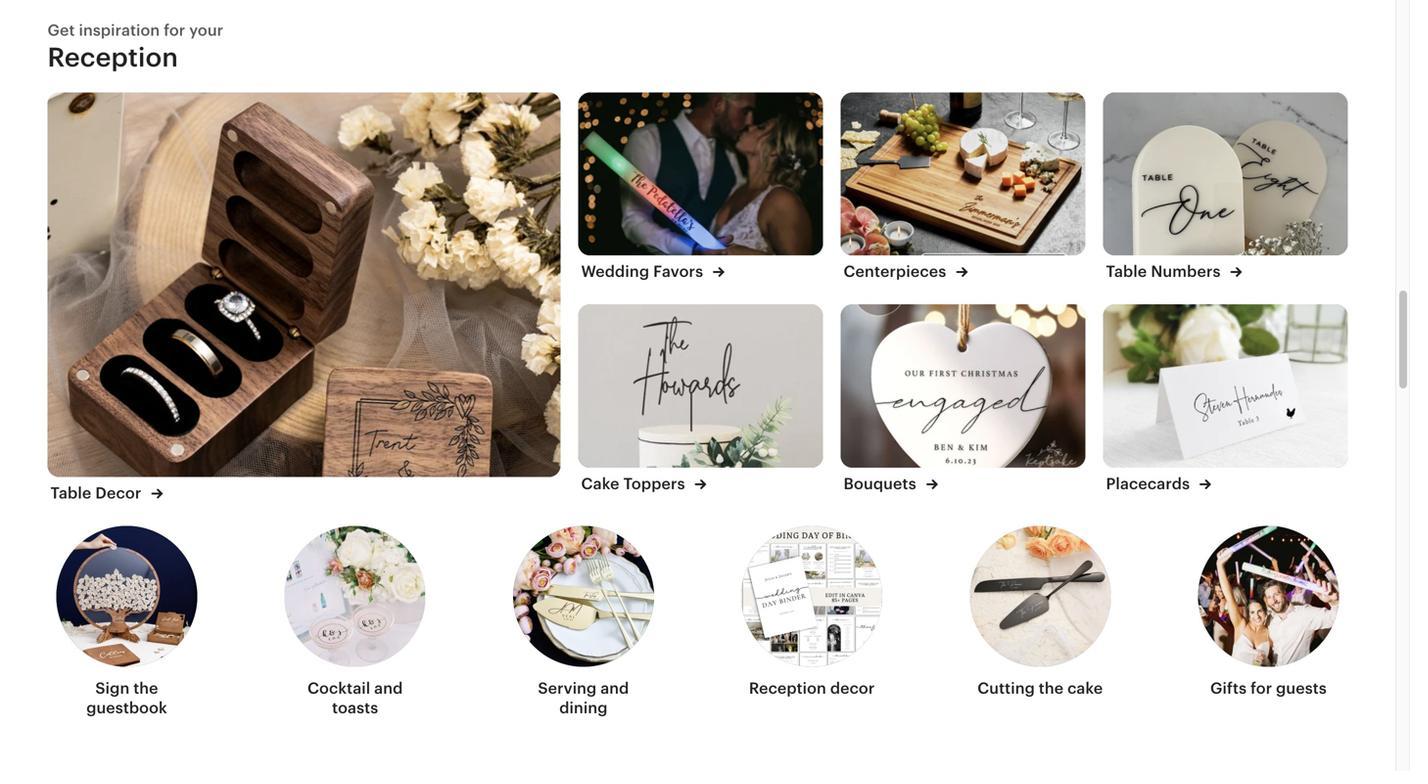 Task type: describe. For each thing, give the bounding box(es) containing it.
sign the guestbook link
[[56, 520, 197, 726]]

cutting
[[978, 680, 1035, 698]]

the for cutting
[[1039, 680, 1064, 698]]

for inside "get inspiration for your reception"
[[164, 22, 185, 39]]

dining
[[559, 700, 608, 717]]

wedding favors link
[[578, 92, 823, 287]]

toasts
[[332, 700, 378, 717]]

centerpieces link
[[841, 92, 1086, 287]]

cake
[[581, 475, 620, 493]]

gifts for guests
[[1210, 680, 1327, 698]]

table decor
[[50, 485, 145, 502]]

and for dining
[[601, 680, 629, 698]]

wedding favors
[[581, 263, 707, 281]]

and for toasts
[[374, 680, 403, 698]]

table numbers
[[1106, 263, 1225, 281]]

placecards link
[[1103, 305, 1348, 499]]

toppers
[[623, 475, 685, 493]]

cutting the cake link
[[970, 520, 1111, 726]]

table for table decor
[[50, 485, 91, 502]]

your
[[189, 22, 223, 39]]

inspiration
[[79, 22, 160, 39]]

placecards
[[1106, 475, 1194, 493]]

cocktail and toasts link
[[285, 520, 426, 726]]

serving
[[538, 680, 597, 698]]

favors
[[653, 263, 703, 281]]

guestbook
[[86, 700, 167, 717]]

numbers
[[1151, 263, 1221, 281]]

centerpieces
[[844, 263, 950, 281]]



Task type: vqa. For each thing, say whether or not it's contained in the screenshot.
THE CUTTING THE CAKE
yes



Task type: locate. For each thing, give the bounding box(es) containing it.
table for table numbers
[[1106, 263, 1147, 281]]

0 horizontal spatial reception
[[47, 42, 178, 73]]

cake toppers
[[581, 475, 689, 493]]

0 vertical spatial reception
[[47, 42, 178, 73]]

and up toasts
[[374, 680, 403, 698]]

1 vertical spatial table
[[50, 485, 91, 502]]

sign
[[95, 680, 130, 698]]

1 and from the left
[[374, 680, 403, 698]]

table inside table numbers link
[[1106, 263, 1147, 281]]

cocktail and toasts
[[308, 680, 403, 717]]

reception down inspiration
[[47, 42, 178, 73]]

reception decor link
[[741, 520, 882, 726]]

and
[[374, 680, 403, 698], [601, 680, 629, 698]]

gifts
[[1210, 680, 1247, 698]]

reception left decor
[[749, 680, 826, 698]]

for left your
[[164, 22, 185, 39]]

for inside gifts for guests 'link'
[[1251, 680, 1272, 698]]

wedding
[[581, 263, 649, 281]]

2 the from the left
[[1039, 680, 1064, 698]]

the
[[133, 680, 158, 698], [1039, 680, 1064, 698]]

get inspiration for your reception
[[47, 22, 223, 73]]

for
[[164, 22, 185, 39], [1251, 680, 1272, 698]]

the left cake
[[1039, 680, 1064, 698]]

table left numbers
[[1106, 263, 1147, 281]]

0 vertical spatial for
[[164, 22, 185, 39]]

table
[[1106, 263, 1147, 281], [50, 485, 91, 502]]

1 horizontal spatial table
[[1106, 263, 1147, 281]]

for right gifts
[[1251, 680, 1272, 698]]

decor
[[830, 680, 875, 698]]

and inside cocktail and toasts
[[374, 680, 403, 698]]

cutting the cake
[[978, 680, 1103, 698]]

cocktail
[[308, 680, 370, 698]]

reception
[[47, 42, 178, 73], [749, 680, 826, 698]]

1 the from the left
[[133, 680, 158, 698]]

0 horizontal spatial and
[[374, 680, 403, 698]]

1 horizontal spatial and
[[601, 680, 629, 698]]

gifts for guests link
[[1198, 520, 1339, 726]]

reception inside "get inspiration for your reception"
[[47, 42, 178, 73]]

1 horizontal spatial the
[[1039, 680, 1064, 698]]

the up guestbook
[[133, 680, 158, 698]]

0 horizontal spatial the
[[133, 680, 158, 698]]

0 horizontal spatial for
[[164, 22, 185, 39]]

cake
[[1068, 680, 1103, 698]]

decor
[[95, 485, 141, 502]]

the for sign
[[133, 680, 158, 698]]

table numbers link
[[1103, 92, 1348, 287]]

table left the decor
[[50, 485, 91, 502]]

and inside serving and dining
[[601, 680, 629, 698]]

get
[[47, 22, 75, 39]]

and up dining
[[601, 680, 629, 698]]

cake toppers link
[[578, 305, 823, 499]]

0 vertical spatial table
[[1106, 263, 1147, 281]]

1 horizontal spatial for
[[1251, 680, 1272, 698]]

guests
[[1276, 680, 1327, 698]]

reception decor
[[749, 680, 875, 698]]

the inside sign the guestbook
[[133, 680, 158, 698]]

1 vertical spatial for
[[1251, 680, 1272, 698]]

2 and from the left
[[601, 680, 629, 698]]

1 vertical spatial reception
[[749, 680, 826, 698]]

1 horizontal spatial reception
[[749, 680, 826, 698]]

bouquets
[[844, 475, 920, 493]]

sign the guestbook
[[86, 680, 167, 717]]

serving and dining link
[[513, 520, 654, 726]]

0 horizontal spatial table
[[50, 485, 91, 502]]

serving and dining
[[538, 680, 629, 717]]

table decor link
[[47, 92, 561, 605]]

bouquets link
[[841, 305, 1086, 499]]



